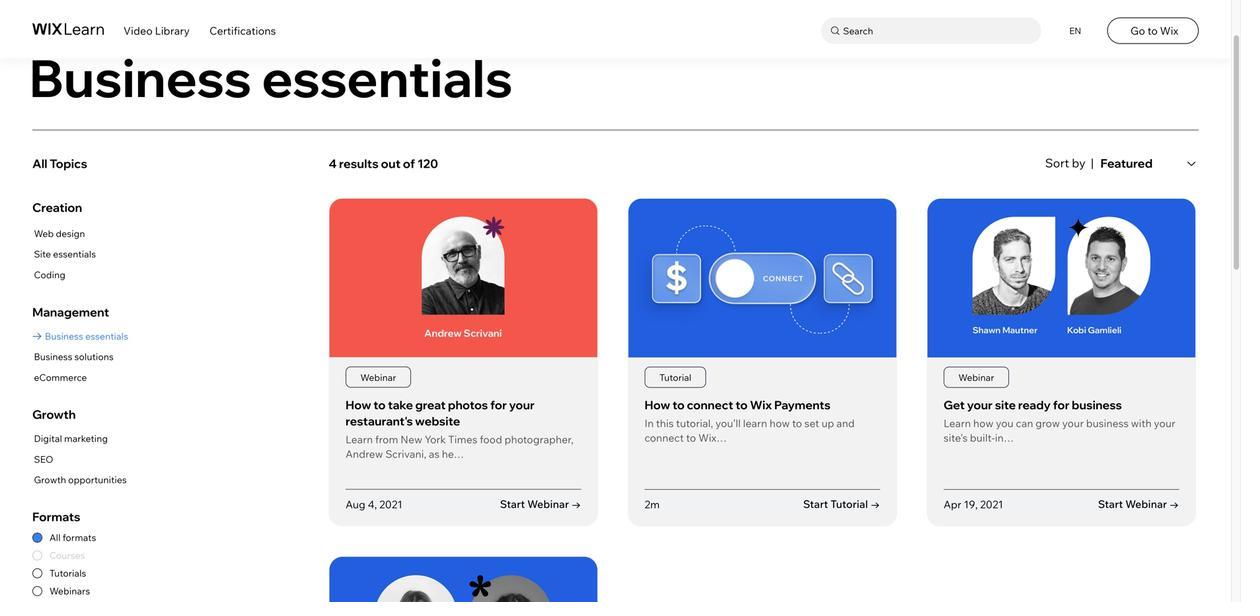 Task type: vqa. For each thing, say whether or not it's contained in the screenshot.
rightmost how
yes



Task type: locate. For each thing, give the bounding box(es) containing it.
how
[[770, 417, 790, 430], [974, 417, 994, 430]]

2 start from the left
[[803, 498, 828, 512]]

1 horizontal spatial learn
[[944, 417, 971, 430]]

start for how to take great photos for your restaurant's website
[[500, 498, 525, 511]]

1 vertical spatial essentials
[[53, 249, 96, 260]]

1 horizontal spatial 2021
[[981, 498, 1004, 512]]

list item
[[329, 557, 598, 603]]

marketing
[[64, 433, 108, 445]]

1 2021 from the left
[[379, 498, 403, 511]]

site essentials
[[34, 249, 96, 260]]

for inside get your site ready for business learn how you can grow your business with your site's built-in…
[[1053, 398, 1070, 413]]

how inside 'how to connect to wix payments in this tutorial, you'll learn how to set up and connect to wix…'
[[645, 398, 671, 413]]

business right ready
[[1072, 398, 1122, 413]]

essentials inside list item
[[85, 331, 128, 342]]

to
[[1148, 24, 1158, 37], [374, 398, 386, 413], [673, 398, 685, 413], [736, 398, 748, 413], [792, 417, 802, 430], [686, 432, 696, 445]]

1 → from the left
[[572, 498, 581, 511]]

2 start webinar → button from the left
[[1098, 498, 1180, 512]]

1 start webinar → button from the left
[[500, 497, 581, 512]]

2 how from the left
[[974, 417, 994, 430]]

start webinar → inside how to take great photos for your restaurant's website list item
[[500, 498, 581, 511]]

2 start webinar → from the left
[[1098, 498, 1180, 512]]

your inside the how to take great photos for your restaurant's website learn from new york times food photographer, andrew scrivani, as he…
[[509, 398, 535, 413]]

management
[[32, 305, 109, 320]]

2 vertical spatial essentials
[[85, 331, 128, 342]]

→
[[572, 498, 581, 511], [871, 498, 881, 512], [1170, 498, 1180, 512]]

two black and white headshots inset on a blue background: simona griskute and ruth eschenheimer, smiling. image
[[330, 558, 598, 603]]

2021 right 19,
[[981, 498, 1004, 512]]

start webinar → for how to take great photos for your restaurant's website
[[500, 498, 581, 511]]

for
[[490, 398, 507, 413], [1053, 398, 1070, 413]]

filtered results region
[[329, 149, 1209, 603]]

ecommerce list item
[[32, 370, 128, 386]]

0 vertical spatial learn
[[944, 417, 971, 430]]

1 horizontal spatial how
[[974, 417, 994, 430]]

0 vertical spatial all
[[32, 156, 47, 171]]

in
[[645, 417, 654, 430]]

list
[[329, 198, 1199, 603], [32, 226, 96, 284], [32, 329, 128, 386], [32, 431, 127, 489]]

grow
[[1036, 417, 1060, 430]]

1 how from the left
[[770, 417, 790, 430]]

business essentials up business solutions 'button'
[[45, 331, 128, 342]]

a black and white headshot inset on an orange background: andrew scrivani, head tilted with a subtle smile. image
[[330, 199, 598, 358]]

for right photos
[[490, 398, 507, 413]]

0 horizontal spatial for
[[490, 398, 507, 413]]

0 horizontal spatial →
[[572, 498, 581, 511]]

1 horizontal spatial all
[[49, 533, 61, 544]]

2 vertical spatial business
[[34, 351, 72, 363]]

1 start from the left
[[500, 498, 525, 511]]

connect up tutorial,
[[687, 398, 734, 413]]

0 horizontal spatial learn
[[346, 433, 373, 447]]

1 horizontal spatial start webinar →
[[1098, 498, 1180, 512]]

your up photographer, on the left of page
[[509, 398, 535, 413]]

→ inside get your site ready for business list item
[[1170, 498, 1180, 512]]

→ inside how to take great photos for your restaurant's website list item
[[572, 498, 581, 511]]

0 horizontal spatial start webinar →
[[500, 498, 581, 511]]

business up ecommerce
[[34, 351, 72, 363]]

connect down this
[[645, 432, 684, 445]]

start webinar → button
[[500, 497, 581, 512], [1098, 498, 1180, 512]]

your
[[509, 398, 535, 413], [967, 398, 993, 413], [1063, 417, 1084, 430], [1154, 417, 1176, 430]]

1 vertical spatial business essentials
[[45, 331, 128, 342]]

1 vertical spatial growth
[[34, 475, 66, 486]]

how right the learn
[[770, 417, 790, 430]]

all inside formats group
[[49, 533, 61, 544]]

4,
[[368, 498, 377, 511]]

learn inside get your site ready for business learn how you can grow your business with your site's built-in…
[[944, 417, 971, 430]]

1 horizontal spatial tutorial
[[831, 498, 868, 512]]

2 2021 from the left
[[981, 498, 1004, 512]]

1 how from the left
[[346, 398, 371, 413]]

start inside how to take great photos for your restaurant's website list item
[[500, 498, 525, 511]]

business essentials button
[[32, 329, 128, 345]]

growth inside button
[[34, 475, 66, 486]]

business
[[29, 45, 252, 110], [45, 331, 83, 342], [34, 351, 72, 363]]

2 → from the left
[[871, 498, 881, 512]]

to left the set
[[792, 417, 802, 430]]

essentials inside list item
[[53, 249, 96, 260]]

1 horizontal spatial wix
[[1161, 24, 1179, 37]]

how up built-
[[974, 417, 994, 430]]

0 horizontal spatial start
[[500, 498, 525, 511]]

3 start from the left
[[1098, 498, 1123, 512]]

list containing how to take great photos for your restaurant's website
[[329, 198, 1199, 603]]

1 horizontal spatial start webinar → button
[[1098, 498, 1180, 512]]

results
[[339, 156, 379, 171]]

2 horizontal spatial start
[[1098, 498, 1123, 512]]

all inside all topics button
[[32, 156, 47, 171]]

learn
[[944, 417, 971, 430], [346, 433, 373, 447]]

creation
[[32, 200, 82, 215]]

web design list item
[[32, 226, 96, 242]]

growth up digital
[[32, 408, 76, 422]]

1 horizontal spatial →
[[871, 498, 881, 512]]

growth down seo on the bottom left of page
[[34, 475, 66, 486]]

start webinar →
[[500, 498, 581, 511], [1098, 498, 1180, 512]]

0 vertical spatial business essentials
[[29, 45, 513, 110]]

|
[[1091, 156, 1094, 170]]

how inside the how to take great photos for your restaurant's website learn from new york times food photographer, andrew scrivani, as he…
[[346, 398, 371, 413]]

times
[[448, 433, 478, 447]]

start
[[500, 498, 525, 511], [803, 498, 828, 512], [1098, 498, 1123, 512]]

library
[[72, 18, 122, 33]]

growth
[[32, 408, 76, 422], [34, 475, 66, 486]]

0 vertical spatial business
[[1072, 398, 1122, 413]]

2021 inside get your site ready for business list item
[[981, 498, 1004, 512]]

all for all formats
[[49, 533, 61, 544]]

3 → from the left
[[1170, 498, 1180, 512]]

en
[[1070, 25, 1082, 36]]

digital marketing
[[34, 433, 108, 445]]

1 vertical spatial business
[[45, 331, 83, 342]]

all left topics in the top left of the page
[[32, 156, 47, 171]]

list for management
[[32, 329, 128, 386]]

1 horizontal spatial connect
[[687, 398, 734, 413]]

1 start webinar → from the left
[[500, 498, 581, 511]]

sort
[[1046, 156, 1070, 170]]

1 for from the left
[[490, 398, 507, 413]]

topics
[[50, 156, 87, 171]]

0 horizontal spatial wix
[[750, 398, 772, 413]]

your right with
[[1154, 417, 1176, 430]]

food
[[480, 433, 502, 447]]

wix inside 'how to connect to wix payments in this tutorial, you'll learn how to set up and connect to wix…'
[[750, 398, 772, 413]]

all formats
[[49, 533, 96, 544]]

start inside how to connect to wix payments 'list item'
[[803, 498, 828, 512]]

payments
[[775, 398, 831, 413]]

ecommerce
[[34, 372, 87, 384]]

0 vertical spatial connect
[[687, 398, 734, 413]]

2021 right 4,
[[379, 498, 403, 511]]

wix up the learn
[[750, 398, 772, 413]]

1 vertical spatial all
[[49, 533, 61, 544]]

webinar
[[361, 372, 396, 384], [959, 372, 995, 384], [528, 498, 569, 511], [1126, 498, 1167, 512]]

great
[[415, 398, 446, 413]]

2 for from the left
[[1053, 398, 1070, 413]]

2021
[[379, 498, 403, 511], [981, 498, 1004, 512]]

→ inside start tutorial → button
[[871, 498, 881, 512]]

seo button
[[32, 452, 127, 468]]

0 horizontal spatial how
[[346, 398, 371, 413]]

business up business solutions
[[45, 331, 83, 342]]

1 vertical spatial business
[[1087, 417, 1129, 430]]

how to take great photos for your restaurant's website list item
[[329, 198, 598, 527]]

coding
[[34, 269, 66, 281]]

growth opportunities list item
[[32, 472, 127, 489]]

to down tutorial,
[[686, 432, 696, 445]]

to up the restaurant's
[[374, 398, 386, 413]]

menu bar
[[0, 0, 1232, 58]]

to right go
[[1148, 24, 1158, 37]]

growth for growth opportunities
[[34, 475, 66, 486]]

start inside get your site ready for business list item
[[1098, 498, 1123, 512]]

0 vertical spatial growth
[[32, 408, 76, 422]]

0 horizontal spatial how
[[770, 417, 790, 430]]

new
[[401, 433, 422, 447]]

tutorial
[[660, 372, 692, 384], [831, 498, 868, 512]]

how up the restaurant's
[[346, 398, 371, 413]]

web design
[[34, 228, 85, 240]]

business
[[1072, 398, 1122, 413], [1087, 417, 1129, 430]]

learn up site's
[[944, 417, 971, 430]]

list inside 'filtered results' region
[[329, 198, 1199, 603]]

0 vertical spatial tutorial
[[660, 372, 692, 384]]

scrivani,
[[386, 448, 427, 461]]

wix right go
[[1161, 24, 1179, 37]]

business down video
[[29, 45, 252, 110]]

0 horizontal spatial start webinar → button
[[500, 497, 581, 512]]

business essentials list item
[[32, 329, 128, 345]]

2 horizontal spatial →
[[1170, 498, 1180, 512]]

0 horizontal spatial all
[[32, 156, 47, 171]]

this
[[656, 417, 674, 430]]

start webinar → for get your site ready for business
[[1098, 498, 1180, 512]]

1 horizontal spatial for
[[1053, 398, 1070, 413]]

learn up andrew
[[346, 433, 373, 447]]

for up grow
[[1053, 398, 1070, 413]]

0 vertical spatial wix
[[1161, 24, 1179, 37]]

formats
[[32, 510, 80, 525]]

business essentials down "certifications" link
[[29, 45, 513, 110]]

1 vertical spatial learn
[[346, 433, 373, 447]]

start webinar → button inside how to take great photos for your restaurant's website list item
[[500, 497, 581, 512]]

2 how from the left
[[645, 398, 671, 413]]

webinars
[[49, 586, 90, 598]]

business left with
[[1087, 417, 1129, 430]]

apr
[[944, 498, 962, 512]]

go to wix
[[1131, 24, 1179, 37]]

website
[[415, 414, 460, 429]]

library
[[155, 24, 190, 37]]

how to connect to wix payments image
[[629, 199, 897, 358]]

learn inside the how to take great photos for your restaurant's website learn from new york times food photographer, andrew scrivani, as he…
[[346, 433, 373, 447]]

seo list item
[[32, 452, 127, 468]]

1 horizontal spatial start
[[803, 498, 828, 512]]

how for this
[[645, 398, 671, 413]]

take
[[388, 398, 413, 413]]

list containing digital marketing
[[32, 431, 127, 489]]

aug 4, 2021
[[346, 498, 403, 511]]

web
[[34, 228, 54, 240]]

list containing web design
[[32, 226, 96, 284]]

design
[[56, 228, 85, 240]]

→ for get your site ready for business
[[1170, 498, 1180, 512]]

1 horizontal spatial how
[[645, 398, 671, 413]]

2021 inside how to take great photos for your restaurant's website list item
[[379, 498, 403, 511]]

2021 for how
[[981, 498, 1004, 512]]

all topics button
[[32, 149, 310, 179]]

how to take great photos for your restaurant's website link
[[346, 398, 535, 429]]

of
[[403, 156, 415, 171]]

connect
[[687, 398, 734, 413], [645, 432, 684, 445]]

0 vertical spatial essentials
[[262, 45, 513, 110]]

1 vertical spatial tutorial
[[831, 498, 868, 512]]

how up this
[[645, 398, 671, 413]]

0 horizontal spatial connect
[[645, 432, 684, 445]]

start webinar → inside get your site ready for business list item
[[1098, 498, 1180, 512]]

site essentials list item
[[32, 246, 96, 263]]

list containing business essentials
[[32, 329, 128, 386]]

all for all topics
[[32, 156, 47, 171]]

all down the formats
[[49, 533, 61, 544]]

1 vertical spatial wix
[[750, 398, 772, 413]]

start webinar → button inside get your site ready for business list item
[[1098, 498, 1180, 512]]

0 horizontal spatial 2021
[[379, 498, 403, 511]]

how
[[346, 398, 371, 413], [645, 398, 671, 413]]

start tutorial →
[[803, 498, 881, 512]]

business essentials
[[29, 45, 513, 110], [45, 331, 128, 342]]



Task type: describe. For each thing, give the bounding box(es) containing it.
tutorials
[[49, 568, 86, 580]]

0 horizontal spatial tutorial
[[660, 372, 692, 384]]

to inside the how to take great photos for your restaurant's website learn from new york times food photographer, andrew scrivani, as he…
[[374, 398, 386, 413]]

go to wix link
[[1108, 18, 1199, 44]]

to up this
[[673, 398, 685, 413]]

get
[[944, 398, 965, 413]]

site essentials button
[[32, 246, 96, 263]]

how to take great photos for your restaurant's website learn from new york times food photographer, andrew scrivani, as he…
[[346, 398, 574, 461]]

4 results out of 120
[[329, 156, 438, 171]]

19,
[[964, 498, 978, 512]]

growth opportunities button
[[32, 472, 127, 489]]

for inside the how to take great photos for your restaurant's website learn from new york times food photographer, andrew scrivani, as he…
[[490, 398, 507, 413]]

formats group
[[32, 510, 310, 598]]

aug
[[346, 498, 366, 511]]

get your site ready for business link
[[944, 398, 1122, 413]]

from
[[375, 433, 398, 447]]

out
[[381, 156, 401, 171]]

set
[[805, 417, 820, 430]]

and
[[837, 417, 855, 430]]

business essentials inside button
[[45, 331, 128, 342]]

courses
[[49, 551, 85, 562]]

Search text field
[[840, 22, 1038, 39]]

how to connect to wix payments link
[[645, 398, 831, 413]]

photos
[[448, 398, 488, 413]]

with
[[1131, 417, 1152, 430]]

business solutions list item
[[32, 349, 128, 366]]

ready
[[1019, 398, 1051, 413]]

120
[[418, 156, 438, 171]]

4
[[329, 156, 337, 171]]

→ for how to take great photos for your restaurant's website
[[572, 498, 581, 511]]

go
[[1131, 24, 1146, 37]]

start tutorial → button
[[803, 498, 881, 512]]

coding button
[[32, 267, 96, 284]]

video
[[124, 24, 153, 37]]

start for how to connect to wix payments
[[803, 498, 828, 512]]

ecommerce button
[[32, 370, 128, 386]]

andrew
[[346, 448, 383, 461]]

formats
[[63, 533, 96, 544]]

business inside button
[[45, 331, 83, 342]]

video library link
[[124, 24, 190, 37]]

apr 19, 2021
[[944, 498, 1004, 512]]

learn
[[743, 417, 768, 430]]

as
[[429, 448, 440, 461]]

video library
[[32, 18, 122, 33]]

en button
[[1062, 18, 1088, 44]]

opportunities
[[68, 475, 127, 486]]

how for restaurant's
[[346, 398, 371, 413]]

get your site ready for business list item
[[927, 198, 1197, 527]]

certifications
[[210, 24, 276, 37]]

growth for growth
[[32, 408, 76, 422]]

you
[[996, 417, 1014, 430]]

seo
[[34, 454, 53, 466]]

growth opportunities
[[34, 475, 127, 486]]

how inside get your site ready for business learn how you can grow your business with your site's built-in…
[[974, 417, 994, 430]]

restaurant's
[[346, 414, 413, 429]]

all topics
[[32, 156, 87, 171]]

digital marketing button
[[32, 431, 127, 448]]

get your site ready for business learn how you can grow your business with your site's built-in…
[[944, 398, 1176, 445]]

list for growth
[[32, 431, 127, 489]]

built-
[[970, 432, 995, 445]]

start webinar → button for get your site ready for business
[[1098, 498, 1180, 512]]

0 vertical spatial business
[[29, 45, 252, 110]]

start for get your site ready for business
[[1098, 498, 1123, 512]]

york
[[425, 433, 446, 447]]

web design button
[[32, 226, 96, 242]]

certifications link
[[210, 24, 276, 37]]

sort by  |
[[1046, 156, 1094, 170]]

site's
[[944, 432, 968, 445]]

1 vertical spatial connect
[[645, 432, 684, 445]]

business solutions button
[[32, 349, 128, 366]]

menu bar containing video library
[[0, 0, 1232, 58]]

up
[[822, 417, 835, 430]]

photographer,
[[505, 433, 574, 447]]

you'll
[[716, 417, 741, 430]]

your left "site"
[[967, 398, 993, 413]]

digital marketing list item
[[32, 431, 127, 448]]

tutorial inside button
[[831, 498, 868, 512]]

two black and white headshots inset on a blue background: shawn mautner, focused expression, kobi gamileli, smiling. image
[[928, 199, 1196, 358]]

business solutions
[[34, 351, 114, 363]]

your right grow
[[1063, 417, 1084, 430]]

filters navigation
[[32, 149, 310, 598]]

site
[[995, 398, 1016, 413]]

in…
[[995, 432, 1014, 445]]

can
[[1016, 417, 1034, 430]]

coding list item
[[32, 267, 96, 284]]

he…
[[442, 448, 464, 461]]

site
[[34, 249, 51, 260]]

digital
[[34, 433, 62, 445]]

2m
[[645, 498, 660, 512]]

how to connect to wix payments in this tutorial, you'll learn how to set up and connect to wix…
[[645, 398, 855, 445]]

→ for how to connect to wix payments
[[871, 498, 881, 512]]

how inside 'how to connect to wix payments in this tutorial, you'll learn how to set up and connect to wix…'
[[770, 417, 790, 430]]

solutions
[[74, 351, 114, 363]]

to up 'you'll'
[[736, 398, 748, 413]]

business inside 'button'
[[34, 351, 72, 363]]

wix…
[[699, 432, 727, 445]]

video
[[32, 18, 70, 33]]

2021 for restaurant's
[[379, 498, 403, 511]]

start webinar → button for how to take great photos for your restaurant's website
[[500, 497, 581, 512]]

list for creation
[[32, 226, 96, 284]]

tutorial,
[[676, 417, 713, 430]]

how to connect to wix payments list item
[[628, 198, 897, 527]]



